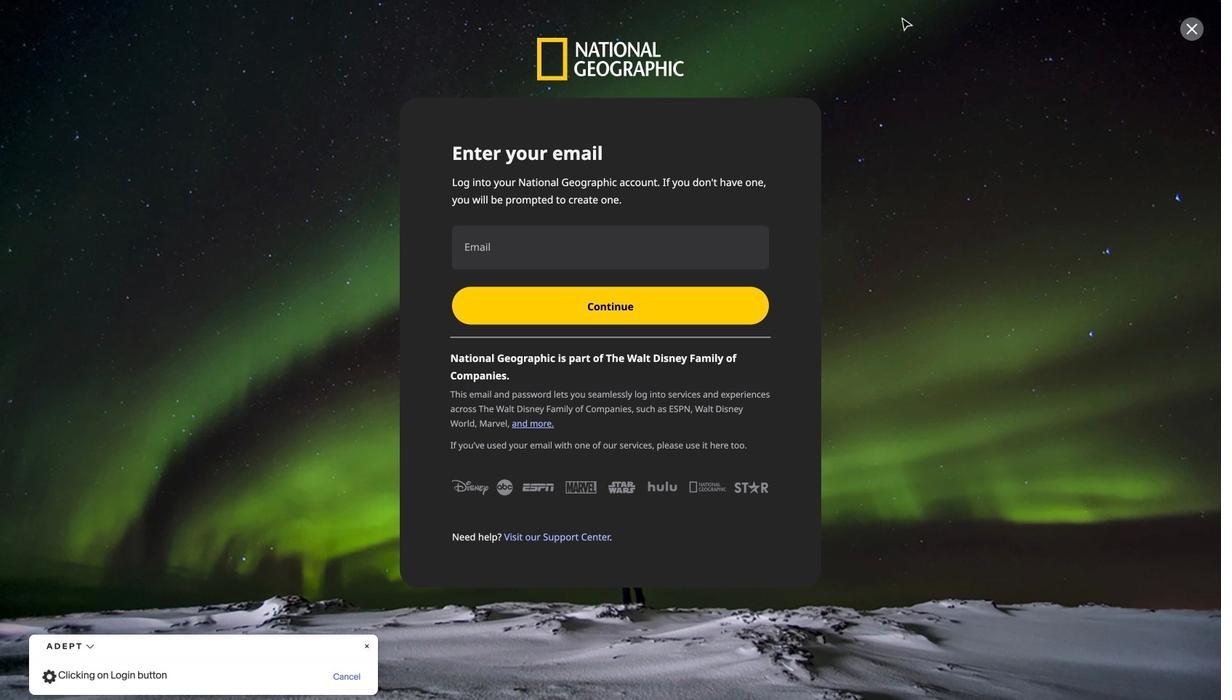 Task type: describe. For each thing, give the bounding box(es) containing it.
test alt image
[[0, 36, 1221, 239]]

search image
[[942, 11, 957, 25]]



Task type: vqa. For each thing, say whether or not it's contained in the screenshot.
top "Reserve Online" "LINK"
no



Task type: locate. For each thing, give the bounding box(es) containing it.
main content
[[0, 36, 1221, 700]]

national geographic logo - home image
[[12, 6, 92, 29]]



